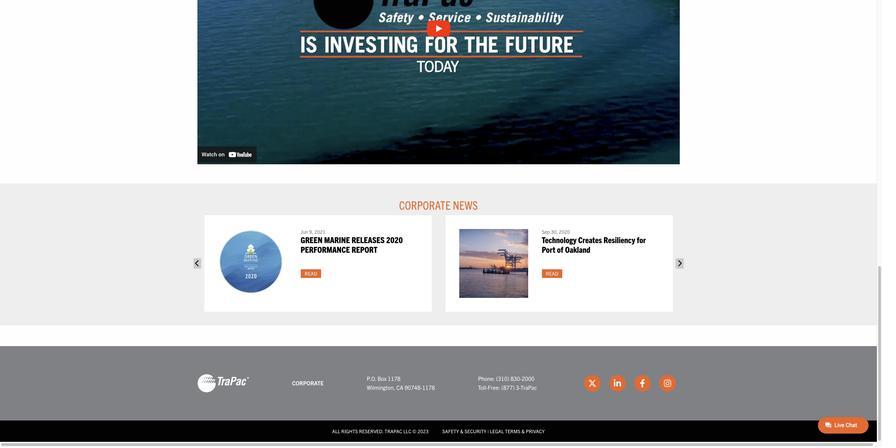 Task type: describe. For each thing, give the bounding box(es) containing it.
(310)
[[496, 375, 509, 382]]

all
[[332, 428, 340, 434]]

|
[[488, 428, 489, 434]]

read link for performance
[[301, 269, 321, 278]]

2023
[[418, 428, 429, 434]]

legal terms & privacy link
[[490, 428, 545, 434]]

corporate for corporate
[[292, 380, 324, 387]]

1 & from the left
[[460, 428, 464, 434]]

corporate image
[[197, 374, 249, 393]]

legal
[[490, 428, 504, 434]]

sep 30, 2020 technology creates resiliency for port of oakland
[[542, 229, 646, 255]]

all rights reserved. trapac llc © 2023
[[332, 428, 429, 434]]

of
[[557, 244, 563, 255]]

jun 9, 2021 green marine releases 2020 performance report
[[301, 229, 403, 255]]

phone:
[[478, 375, 495, 382]]

security
[[465, 428, 487, 434]]

30,
[[551, 229, 558, 235]]

performance
[[301, 244, 350, 255]]

ca
[[396, 384, 403, 391]]

p.o.
[[367, 375, 376, 382]]

corporate news
[[399, 197, 478, 212]]

2020 inside jun 9, 2021 green marine releases 2020 performance report
[[386, 235, 403, 245]]

port
[[542, 244, 555, 255]]

llc
[[403, 428, 411, 434]]

2 solid image from the left
[[676, 258, 684, 269]]

rights
[[341, 428, 358, 434]]

1 horizontal spatial 1178
[[422, 384, 435, 391]]

trapac
[[521, 384, 537, 391]]

9,
[[309, 229, 313, 235]]

read link for port
[[542, 269, 563, 278]]

2020 inside sep 30, 2020 technology creates resiliency for port of oakland
[[559, 229, 570, 235]]

creates
[[578, 235, 602, 245]]

90748-
[[405, 384, 422, 391]]

830-
[[511, 375, 522, 382]]

reserved.
[[359, 428, 384, 434]]

resiliency
[[604, 235, 635, 245]]

corporate news main content
[[190, 0, 687, 326]]

toll-
[[478, 384, 488, 391]]



Task type: vqa. For each thing, say whether or not it's contained in the screenshot.
that to the top
no



Task type: locate. For each thing, give the bounding box(es) containing it.
0 horizontal spatial &
[[460, 428, 464, 434]]

1 read from the left
[[305, 270, 317, 277]]

terms
[[505, 428, 520, 434]]

1178 up the ca
[[388, 375, 401, 382]]

trapac
[[385, 428, 402, 434]]

technology
[[542, 235, 577, 245]]

2020 right releases
[[386, 235, 403, 245]]

2020
[[559, 229, 570, 235], [386, 235, 403, 245]]

safety
[[442, 428, 459, 434]]

& right terms
[[522, 428, 525, 434]]

0 horizontal spatial 1178
[[388, 375, 401, 382]]

(877)
[[502, 384, 515, 391]]

report
[[352, 244, 378, 255]]

1 horizontal spatial read link
[[542, 269, 563, 278]]

corporate
[[399, 197, 451, 212], [292, 380, 324, 387]]

2021
[[314, 229, 326, 235]]

read link down 'port'
[[542, 269, 563, 278]]

0 vertical spatial 1178
[[388, 375, 401, 382]]

3-
[[516, 384, 521, 391]]

1 solid image from the left
[[193, 258, 201, 269]]

1 horizontal spatial read
[[546, 270, 559, 277]]

for
[[637, 235, 646, 245]]

0 horizontal spatial 2020
[[386, 235, 403, 245]]

1 horizontal spatial corporate
[[399, 197, 451, 212]]

wilmington,
[[367, 384, 395, 391]]

footer containing p.o. box 1178
[[0, 346, 877, 442]]

1 horizontal spatial solid image
[[676, 258, 684, 269]]

& right safety
[[460, 428, 464, 434]]

0 horizontal spatial corporate
[[292, 380, 324, 387]]

footer
[[0, 346, 877, 442]]

free:
[[488, 384, 500, 391]]

©
[[413, 428, 416, 434]]

corporate for corporate news
[[399, 197, 451, 212]]

1 read link from the left
[[301, 269, 321, 278]]

1178
[[388, 375, 401, 382], [422, 384, 435, 391]]

privacy
[[526, 428, 545, 434]]

&
[[460, 428, 464, 434], [522, 428, 525, 434]]

2 read from the left
[[546, 270, 559, 277]]

news
[[453, 197, 478, 212]]

1 vertical spatial 1178
[[422, 384, 435, 391]]

0 horizontal spatial read link
[[301, 269, 321, 278]]

corporate inside main content
[[399, 197, 451, 212]]

read link
[[301, 269, 321, 278], [542, 269, 563, 278]]

read down 'port'
[[546, 270, 559, 277]]

0 horizontal spatial read
[[305, 270, 317, 277]]

safety & security link
[[442, 428, 487, 434]]

solid image
[[193, 258, 201, 269], [676, 258, 684, 269]]

releases
[[352, 235, 385, 245]]

safety & security | legal terms & privacy
[[442, 428, 545, 434]]

read for performance
[[305, 270, 317, 277]]

green
[[301, 235, 323, 245]]

sep
[[542, 229, 550, 235]]

oakland
[[565, 244, 591, 255]]

1178 right the ca
[[422, 384, 435, 391]]

2 read link from the left
[[542, 269, 563, 278]]

1 vertical spatial corporate
[[292, 380, 324, 387]]

2000
[[522, 375, 535, 382]]

phone: (310) 830-2000 toll-free: (877) 3-trapac
[[478, 375, 537, 391]]

marine
[[324, 235, 350, 245]]

jun
[[301, 229, 308, 235]]

read
[[305, 270, 317, 277], [546, 270, 559, 277]]

1 horizontal spatial &
[[522, 428, 525, 434]]

p.o. box 1178 wilmington, ca 90748-1178
[[367, 375, 435, 391]]

read down performance
[[305, 270, 317, 277]]

read for port
[[546, 270, 559, 277]]

1 horizontal spatial 2020
[[559, 229, 570, 235]]

corporate inside footer
[[292, 380, 324, 387]]

box
[[378, 375, 387, 382]]

read link down performance
[[301, 269, 321, 278]]

0 horizontal spatial solid image
[[193, 258, 201, 269]]

0 vertical spatial corporate
[[399, 197, 451, 212]]

2 & from the left
[[522, 428, 525, 434]]

2020 right 30,
[[559, 229, 570, 235]]



